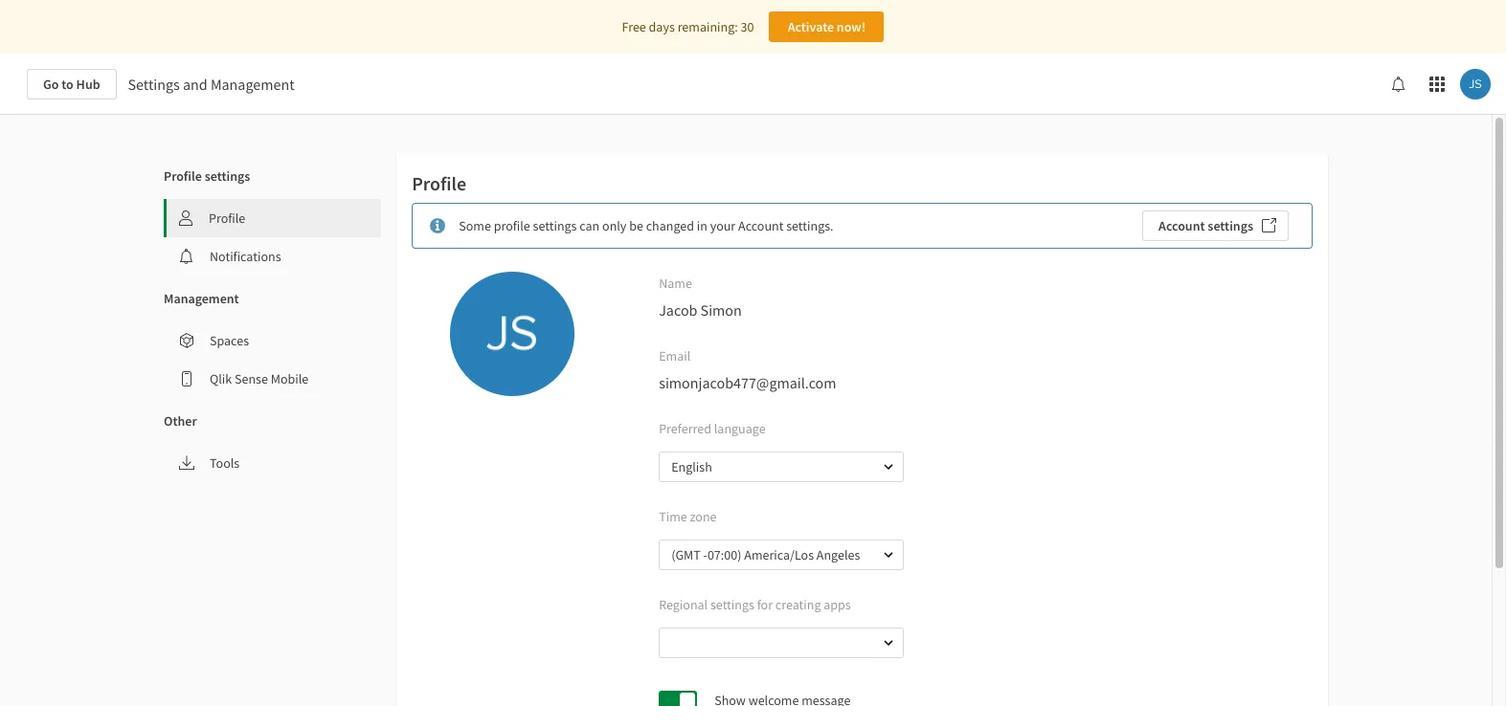Task type: locate. For each thing, give the bounding box(es) containing it.
2 open image from the top
[[883, 550, 894, 561]]

open image for regional settings for creating apps
[[883, 638, 894, 650]]

simonjacob477@gmail.com
[[659, 373, 836, 393]]

qlik sense mobile link
[[164, 360, 381, 398]]

3 open image from the top
[[883, 638, 894, 650]]

profile
[[494, 217, 530, 235]]

2 vertical spatial open image
[[883, 638, 894, 650]]

2 account from the left
[[1159, 217, 1205, 235]]

0 horizontal spatial jacob simon image
[[450, 272, 575, 396]]

time zone
[[659, 509, 717, 526]]

0 vertical spatial open image
[[883, 462, 894, 473]]

email
[[659, 348, 691, 365]]

zone
[[690, 509, 717, 526]]

1 horizontal spatial profile
[[209, 210, 245, 227]]

profile link
[[167, 199, 381, 237]]

name jacob simon
[[659, 275, 742, 320]]

notifications
[[210, 248, 281, 265]]

management up spaces
[[164, 290, 239, 307]]

alert
[[412, 203, 1313, 249]]

mobile
[[271, 371, 309, 388]]

preferred
[[659, 420, 711, 438]]

in
[[697, 217, 707, 235]]

free
[[622, 18, 646, 35]]

jacob simon image
[[1460, 69, 1491, 100], [450, 272, 575, 396]]

None text field
[[661, 540, 867, 571], [661, 628, 867, 659], [661, 540, 867, 571], [661, 628, 867, 659]]

profile settings
[[164, 168, 250, 185]]

account settings link
[[1142, 211, 1289, 241]]

jacob
[[659, 301, 697, 320]]

1 account from the left
[[738, 217, 784, 235]]

alert containing some profile settings can only be changed in your account settings.
[[412, 203, 1313, 249]]

1 vertical spatial open image
[[883, 550, 894, 561]]

your
[[710, 217, 736, 235]]

changed
[[646, 217, 694, 235]]

management
[[211, 75, 294, 94], [164, 290, 239, 307]]

spaces link
[[164, 322, 381, 360]]

account inside account settings link
[[1159, 217, 1205, 235]]

1 vertical spatial management
[[164, 290, 239, 307]]

1 horizontal spatial jacob simon image
[[1460, 69, 1491, 100]]

None text field
[[661, 452, 867, 483]]

profile
[[164, 168, 202, 185], [412, 171, 466, 195], [209, 210, 245, 227]]

spaces
[[210, 332, 249, 349]]

1 open image from the top
[[883, 462, 894, 473]]

0 vertical spatial jacob simon image
[[1460, 69, 1491, 100]]

account
[[738, 217, 784, 235], [1159, 217, 1205, 235]]

profile up some
[[412, 171, 466, 195]]

1 horizontal spatial account
[[1159, 217, 1205, 235]]

management right and
[[211, 75, 294, 94]]

creating
[[775, 597, 821, 614]]

open image for time zone
[[883, 550, 894, 561]]

sense
[[235, 371, 268, 388]]

simon
[[700, 301, 742, 320]]

can
[[580, 217, 600, 235]]

activate now!
[[788, 18, 866, 35]]

profile up the notifications
[[209, 210, 245, 227]]

open image
[[883, 462, 894, 473], [883, 550, 894, 561], [883, 638, 894, 650]]

2 horizontal spatial profile
[[412, 171, 466, 195]]

settings
[[205, 168, 250, 185], [533, 217, 577, 235], [1208, 217, 1253, 235], [710, 597, 754, 614]]

profile down and
[[164, 168, 202, 185]]

and
[[183, 75, 208, 94]]

1 vertical spatial jacob simon image
[[450, 272, 575, 396]]

0 horizontal spatial account
[[738, 217, 784, 235]]

tools
[[210, 455, 240, 472]]



Task type: vqa. For each thing, say whether or not it's contained in the screenshot.
'creating' in the right bottom of the page
yes



Task type: describe. For each thing, give the bounding box(es) containing it.
open image for preferred language
[[883, 462, 894, 473]]

to
[[62, 76, 74, 93]]

settings.
[[786, 217, 834, 235]]

activate now! link
[[769, 11, 884, 42]]

settings
[[128, 75, 180, 94]]

language
[[714, 420, 766, 438]]

for
[[757, 597, 773, 614]]

go to hub link
[[27, 69, 116, 100]]

some
[[459, 217, 491, 235]]

preferred language
[[659, 420, 766, 438]]

settings for account settings
[[1208, 217, 1253, 235]]

apps
[[824, 597, 851, 614]]

go to hub
[[43, 76, 100, 93]]

name
[[659, 275, 692, 292]]

email simonjacob477@gmail.com
[[659, 348, 836, 393]]

now!
[[837, 18, 866, 35]]

remaining:
[[678, 18, 738, 35]]

tools link
[[164, 444, 381, 483]]

notifications link
[[164, 237, 381, 276]]

0 vertical spatial management
[[211, 75, 294, 94]]

settings for profile settings
[[205, 168, 250, 185]]

go
[[43, 76, 59, 93]]

qlik
[[210, 371, 232, 388]]

regional
[[659, 597, 708, 614]]

some profile settings can only be changed in your account settings.
[[459, 217, 834, 235]]

settings and management
[[128, 75, 294, 94]]

regional settings for creating apps
[[659, 597, 851, 614]]

free days remaining: 30
[[622, 18, 754, 35]]

hub
[[76, 76, 100, 93]]

account settings
[[1159, 217, 1253, 235]]

activate
[[788, 18, 834, 35]]

settings for regional settings for creating apps
[[710, 597, 754, 614]]

0 horizontal spatial profile
[[164, 168, 202, 185]]

other
[[164, 413, 197, 430]]

qlik sense mobile
[[210, 371, 309, 388]]

days
[[649, 18, 675, 35]]

time
[[659, 509, 687, 526]]

only
[[602, 217, 627, 235]]

be
[[629, 217, 643, 235]]

30
[[741, 18, 754, 35]]



